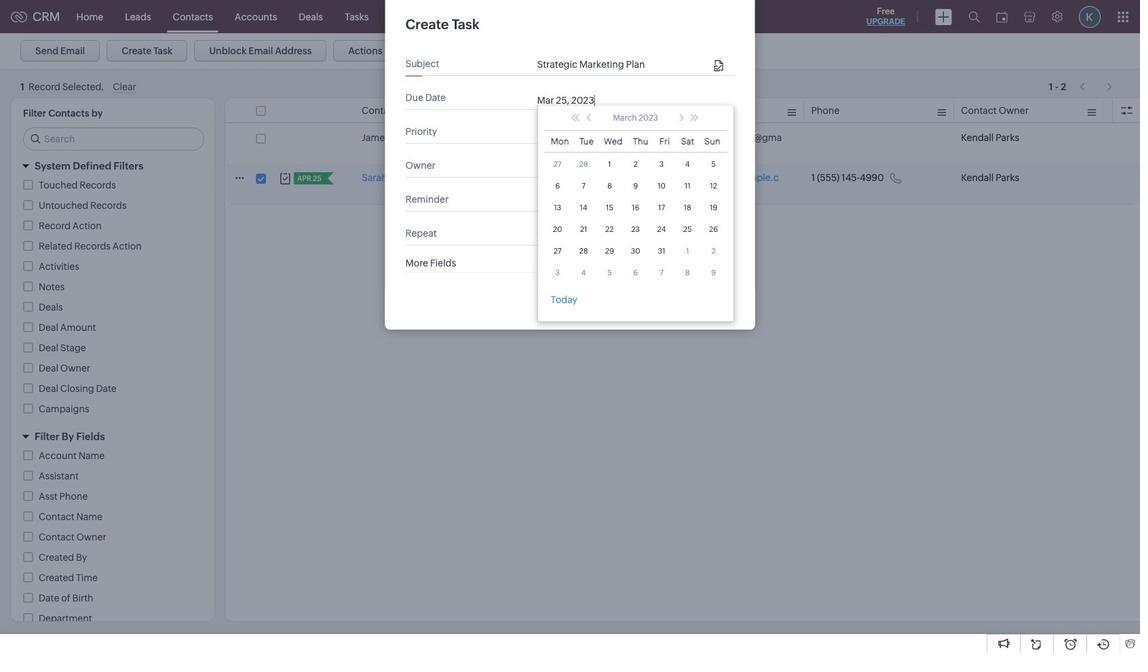 Task type: locate. For each thing, give the bounding box(es) containing it.
Search text field
[[24, 128, 204, 150]]

MMM d, yyyy text field
[[537, 95, 612, 106]]

subject name lookup image
[[715, 60, 723, 72]]

navigation
[[1073, 74, 1120, 94], [1073, 77, 1120, 96]]

logo image
[[11, 11, 27, 22]]

2 navigation from the top
[[1073, 77, 1120, 96]]

None submit
[[674, 295, 723, 316]]

None button
[[609, 295, 669, 316]]

row group
[[225, 125, 1140, 205]]

None text field
[[537, 59, 711, 70]]



Task type: describe. For each thing, give the bounding box(es) containing it.
1 navigation from the top
[[1073, 74, 1120, 94]]



Task type: vqa. For each thing, say whether or not it's contained in the screenshot.
the Calendar Image
no



